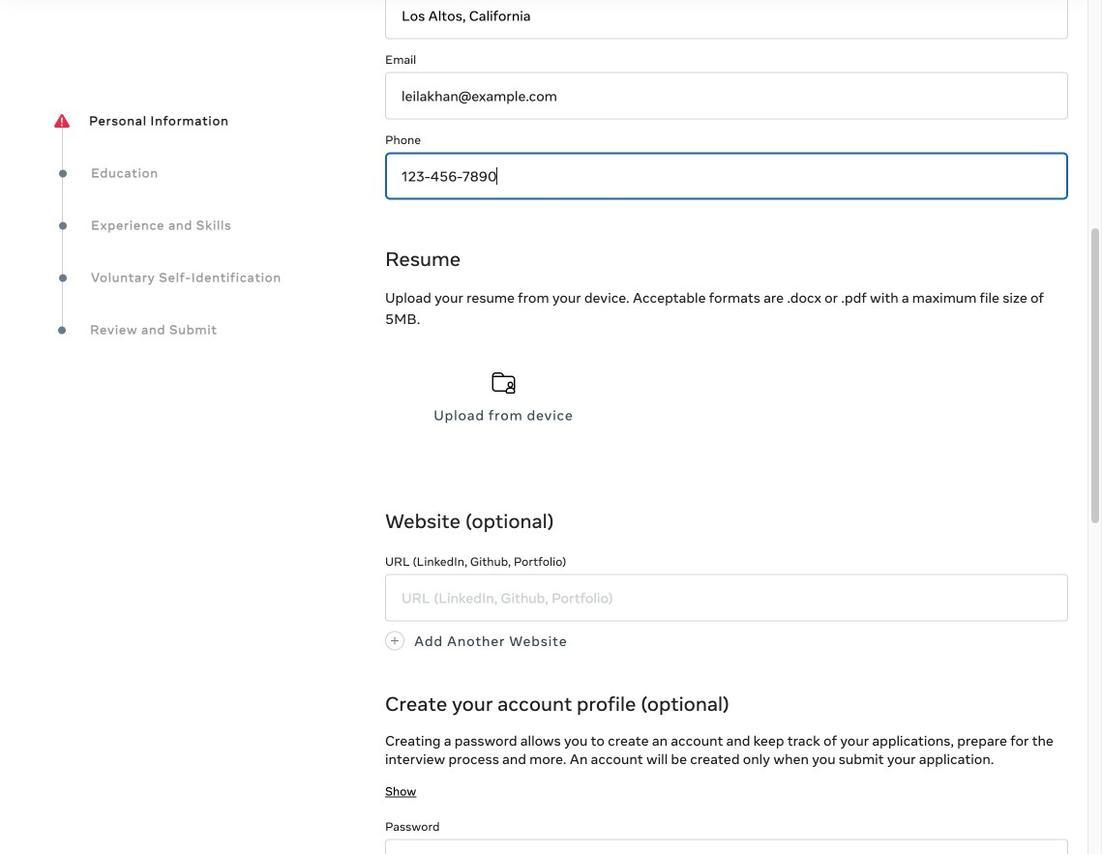 Task type: describe. For each thing, give the bounding box(es) containing it.
Location text field
[[385, 0, 1069, 39]]

URL (LinkedIn, Github, Portfolio) text field
[[385, 575, 1069, 622]]



Task type: locate. For each thing, give the bounding box(es) containing it.
Phone text field
[[385, 153, 1069, 200]]

None password field
[[385, 840, 1069, 855]]

Email text field
[[385, 72, 1069, 120]]



Task type: vqa. For each thing, say whether or not it's contained in the screenshot.
'password field'
yes



